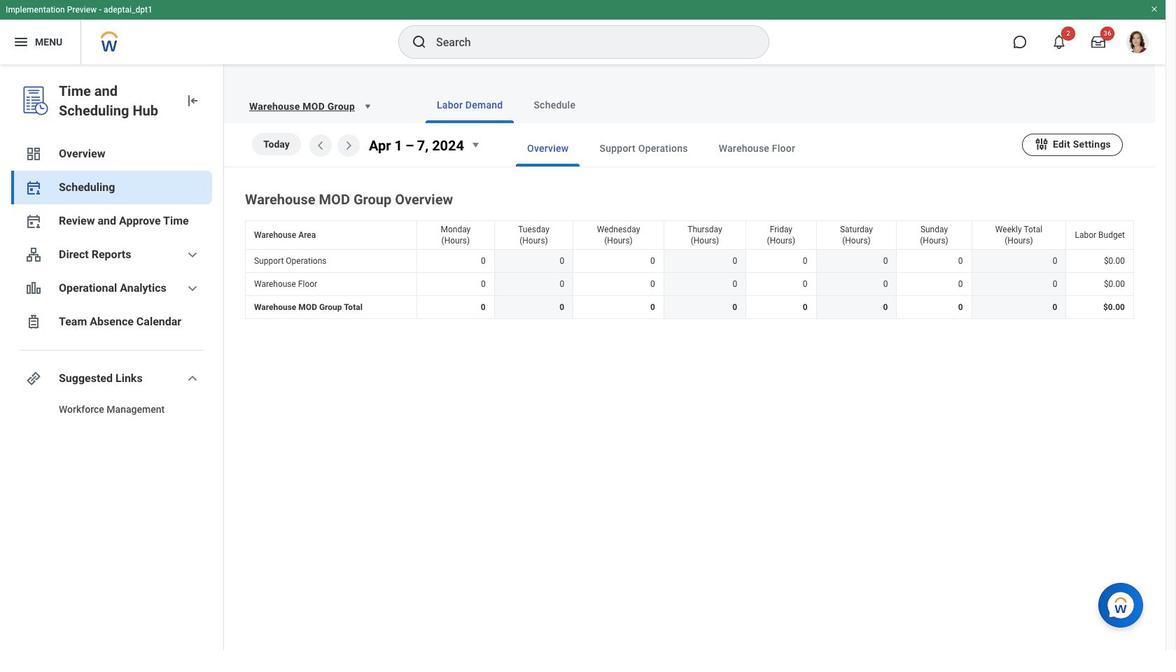 Task type: describe. For each thing, give the bounding box(es) containing it.
1 vertical spatial tab list
[[488, 130, 1022, 167]]

caret down small image
[[361, 99, 375, 113]]

chart image
[[25, 280, 42, 297]]

2 calendar user solid image from the top
[[25, 213, 42, 230]]

chevron down small image for the chart icon
[[184, 280, 201, 297]]

transformation import image
[[184, 92, 201, 109]]

chevron right small image
[[340, 137, 357, 154]]

1 calendar user solid image from the top
[[25, 179, 42, 196]]

navigation pane region
[[0, 64, 224, 650]]

dashboard image
[[25, 146, 42, 162]]



Task type: vqa. For each thing, say whether or not it's contained in the screenshot.
the middle CHEVRON DOWN SMALL image
yes



Task type: locate. For each thing, give the bounding box(es) containing it.
3 chevron down small image from the top
[[184, 370, 201, 387]]

0 vertical spatial chevron down small image
[[184, 246, 201, 263]]

0 vertical spatial calendar user solid image
[[25, 179, 42, 196]]

justify image
[[13, 34, 29, 50]]

2 vertical spatial chevron down small image
[[184, 370, 201, 387]]

calendar user solid image down dashboard image
[[25, 179, 42, 196]]

Search Workday  search field
[[436, 27, 740, 57]]

2 chevron down small image from the top
[[184, 280, 201, 297]]

chevron down small image for link image
[[184, 370, 201, 387]]

caret down small image
[[467, 137, 484, 153]]

configure image
[[1034, 136, 1050, 152]]

1 vertical spatial chevron down small image
[[184, 280, 201, 297]]

link image
[[25, 370, 42, 387]]

1 chevron down small image from the top
[[184, 246, 201, 263]]

tab list
[[398, 87, 1139, 123], [488, 130, 1022, 167]]

inbox large image
[[1092, 35, 1106, 49]]

view team image
[[25, 246, 42, 263]]

close environment banner image
[[1150, 5, 1159, 13]]

time and scheduling hub element
[[59, 81, 173, 120]]

1 vertical spatial calendar user solid image
[[25, 213, 42, 230]]

0 vertical spatial tab list
[[398, 87, 1139, 123]]

calendar user solid image
[[25, 179, 42, 196], [25, 213, 42, 230]]

calendar user solid image up view team icon
[[25, 213, 42, 230]]

chevron down small image
[[184, 246, 201, 263], [184, 280, 201, 297], [184, 370, 201, 387]]

task timeoff image
[[25, 314, 42, 330]]

search image
[[411, 34, 428, 50]]

tab panel
[[224, 123, 1155, 322]]

chevron down small image for view team icon
[[184, 246, 201, 263]]

notifications large image
[[1052, 35, 1066, 49]]

profile logan mcneil image
[[1127, 31, 1149, 56]]

chevron left small image
[[312, 137, 329, 154]]

banner
[[0, 0, 1166, 64]]



